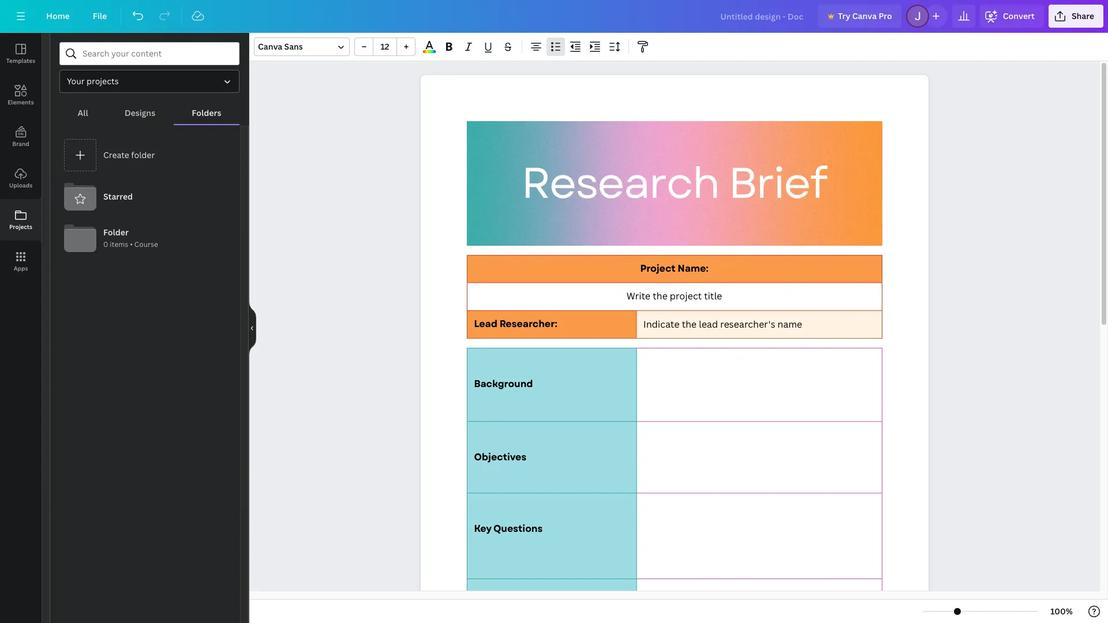 Task type: vqa. For each thing, say whether or not it's contained in the screenshot.
Research Brief 'text field'
yes



Task type: locate. For each thing, give the bounding box(es) containing it.
Design title text field
[[712, 5, 814, 28]]

all
[[78, 107, 88, 118]]

try canva pro button
[[819, 5, 902, 28]]

your
[[67, 76, 85, 87]]

folder
[[131, 149, 155, 160]]

canva left sans
[[258, 41, 283, 52]]

Select ownership filter button
[[59, 70, 240, 93]]

research brief
[[521, 152, 827, 215]]

0 horizontal spatial canva
[[258, 41, 283, 52]]

brand
[[12, 140, 29, 148]]

hide image
[[249, 301, 256, 356]]

side panel tab list
[[0, 33, 42, 282]]

your projects
[[67, 76, 119, 87]]

canva right try
[[853, 10, 877, 21]]

group
[[355, 38, 416, 56]]

share button
[[1049, 5, 1104, 28]]

research
[[521, 152, 719, 215]]

canva
[[853, 10, 877, 21], [258, 41, 283, 52]]

canva inside button
[[853, 10, 877, 21]]

0
[[103, 240, 108, 250]]

projects button
[[0, 199, 42, 241]]

folders
[[192, 107, 221, 118]]

starred
[[103, 191, 133, 202]]

create folder
[[103, 149, 155, 160]]

1 horizontal spatial canva
[[853, 10, 877, 21]]

100% button
[[1043, 603, 1081, 621]]

pro
[[879, 10, 893, 21]]

create folder button
[[59, 135, 231, 176]]

folders button
[[174, 102, 240, 124]]

1 vertical spatial canva
[[258, 41, 283, 52]]

course
[[134, 240, 158, 250]]

main menu bar
[[0, 0, 1109, 33]]

designs
[[125, 107, 155, 118]]

elements button
[[0, 74, 42, 116]]

home link
[[37, 5, 79, 28]]

folder
[[103, 227, 129, 238]]

convert button
[[980, 5, 1045, 28]]

uploads button
[[0, 158, 42, 199]]

canva inside dropdown button
[[258, 41, 283, 52]]

brand button
[[0, 116, 42, 158]]

apps button
[[0, 241, 42, 282]]

all button
[[59, 102, 106, 124]]

0 vertical spatial canva
[[853, 10, 877, 21]]



Task type: describe. For each thing, give the bounding box(es) containing it.
canva sans
[[258, 41, 303, 52]]

elements
[[8, 98, 34, 106]]

starred button
[[59, 176, 231, 218]]

convert
[[1003, 10, 1035, 21]]

try
[[838, 10, 851, 21]]

items
[[110, 240, 128, 250]]

100%
[[1051, 606, 1073, 617]]

Research Brief text field
[[421, 75, 929, 624]]

file
[[93, 10, 107, 21]]

file button
[[84, 5, 116, 28]]

projects
[[87, 76, 119, 87]]

brief
[[729, 152, 827, 215]]

try canva pro
[[838, 10, 893, 21]]

apps
[[14, 264, 28, 273]]

designs button
[[106, 102, 174, 124]]

home
[[46, 10, 70, 21]]

folder 0 items • course
[[103, 227, 158, 250]]

templates button
[[0, 33, 42, 74]]

color range image
[[423, 50, 436, 53]]

canva sans button
[[254, 38, 350, 56]]

create
[[103, 149, 129, 160]]

uploads
[[9, 181, 32, 189]]

•
[[130, 240, 133, 250]]

share
[[1072, 10, 1095, 21]]

projects
[[9, 223, 32, 231]]

– – number field
[[377, 41, 393, 52]]

Search your content search field
[[83, 43, 232, 65]]

sans
[[284, 41, 303, 52]]

templates
[[6, 57, 35, 65]]



